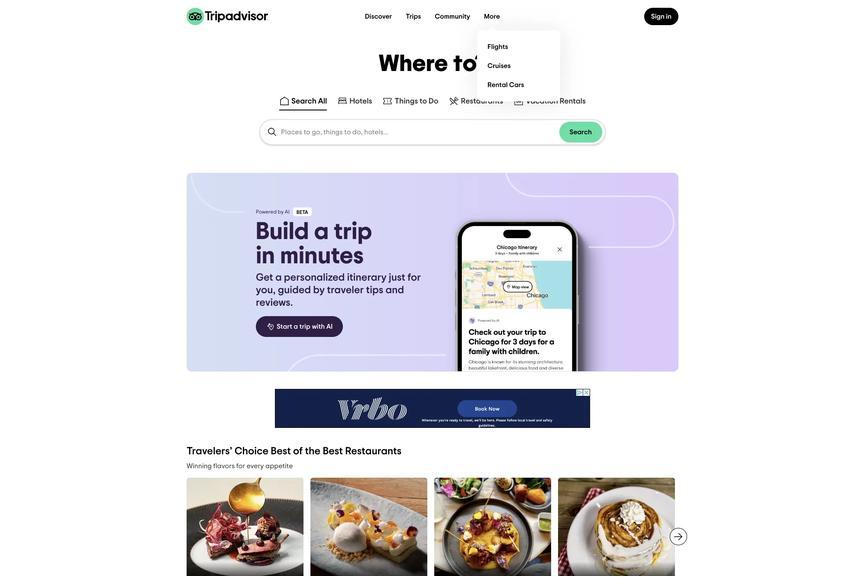 Task type: vqa. For each thing, say whether or not it's contained in the screenshot.
topmost the FlyScore
no



Task type: locate. For each thing, give the bounding box(es) containing it.
1 vertical spatial trip
[[300, 323, 311, 330]]

search for search
[[570, 129, 592, 136]]

vacation rentals link
[[514, 96, 586, 106]]

start
[[277, 323, 293, 330]]

restaurants button
[[447, 94, 505, 111]]

a right the get on the left of the page
[[276, 273, 282, 283]]

Search search field
[[281, 128, 560, 136]]

you,
[[256, 285, 276, 296]]

menu
[[478, 30, 561, 101]]

1 vertical spatial ai
[[327, 323, 333, 330]]

tips
[[366, 285, 384, 296]]

1 horizontal spatial in
[[667, 13, 672, 20]]

1 horizontal spatial for
[[408, 273, 421, 283]]

menu containing flights
[[478, 30, 561, 101]]

search down rentals
[[570, 129, 592, 136]]

0 vertical spatial for
[[408, 273, 421, 283]]

rental cars link
[[485, 75, 554, 94]]

trip
[[334, 220, 372, 244], [300, 323, 311, 330]]

0 vertical spatial restaurants
[[461, 98, 504, 105]]

the
[[305, 446, 321, 457]]

every
[[247, 463, 264, 470]]

flights link
[[485, 37, 554, 56]]

reviews.
[[256, 298, 293, 308]]

in
[[667, 13, 672, 20], [256, 244, 275, 268]]

for left every at the bottom left of page
[[236, 463, 245, 470]]

1 vertical spatial by
[[313, 285, 325, 296]]

rental cars
[[488, 81, 525, 88]]

powered by ai
[[256, 209, 290, 215]]

1 vertical spatial restaurants
[[345, 446, 402, 457]]

cars
[[510, 81, 525, 88]]

ai left the beta
[[285, 209, 290, 215]]

a inside button
[[294, 323, 298, 330]]

search left all
[[292, 98, 317, 105]]

trip inside build a trip in minutes get a personalized itinerary just for you, guided by traveler tips and reviews.
[[334, 220, 372, 244]]

0 horizontal spatial ai
[[285, 209, 290, 215]]

tripadvisor image
[[187, 8, 268, 25]]

by
[[278, 209, 284, 215], [313, 285, 325, 296]]

tab list
[[0, 92, 866, 112]]

in right sign
[[667, 13, 672, 20]]

2 vertical spatial a
[[294, 323, 298, 330]]

1 horizontal spatial search
[[570, 129, 592, 136]]

search inside search field
[[570, 129, 592, 136]]

winning flavors for every appetite
[[187, 463, 293, 470]]

all
[[318, 98, 327, 105]]

search
[[292, 98, 317, 105], [570, 129, 592, 136]]

1 horizontal spatial best
[[323, 446, 343, 457]]

flights
[[488, 43, 509, 50]]

0 horizontal spatial trip
[[300, 323, 311, 330]]

1 vertical spatial a
[[276, 273, 282, 283]]

1 horizontal spatial ai
[[327, 323, 333, 330]]

1 horizontal spatial restaurants
[[461, 98, 504, 105]]

vacation rentals
[[526, 98, 586, 105]]

best right the
[[323, 446, 343, 457]]

search inside tab list
[[292, 98, 317, 105]]

discover
[[365, 13, 392, 20]]

1 horizontal spatial a
[[294, 323, 298, 330]]

a for start
[[294, 323, 298, 330]]

of
[[293, 446, 303, 457]]

ai right with
[[327, 323, 333, 330]]

1 vertical spatial search
[[570, 129, 592, 136]]

for right just
[[408, 273, 421, 283]]

more button
[[478, 8, 507, 25]]

0 horizontal spatial best
[[271, 446, 291, 457]]

0 horizontal spatial restaurants
[[345, 446, 402, 457]]

1 horizontal spatial by
[[313, 285, 325, 296]]

0 horizontal spatial in
[[256, 244, 275, 268]]

more
[[485, 13, 501, 20]]

itinerary
[[347, 273, 387, 283]]

search image
[[267, 127, 278, 137]]

things to do
[[395, 98, 439, 105]]

for inside build a trip in minutes get a personalized itinerary just for you, guided by traveler tips and reviews.
[[408, 273, 421, 283]]

traveler
[[327, 285, 364, 296]]

2 best from the left
[[323, 446, 343, 457]]

1 horizontal spatial trip
[[334, 220, 372, 244]]

sign in
[[652, 13, 672, 20]]

1 best from the left
[[271, 446, 291, 457]]

best up appetite
[[271, 446, 291, 457]]

do
[[429, 98, 439, 105]]

a
[[314, 220, 329, 244], [276, 273, 282, 283], [294, 323, 298, 330]]

best
[[271, 446, 291, 457], [323, 446, 343, 457]]

ai
[[285, 209, 290, 215], [327, 323, 333, 330]]

1 vertical spatial in
[[256, 244, 275, 268]]

by right powered at left top
[[278, 209, 284, 215]]

0 vertical spatial search
[[292, 98, 317, 105]]

things to do button
[[381, 94, 441, 111]]

a right the build
[[314, 220, 329, 244]]

0 vertical spatial by
[[278, 209, 284, 215]]

for
[[408, 273, 421, 283], [236, 463, 245, 470]]

in up the get on the left of the page
[[256, 244, 275, 268]]

by down personalized
[[313, 285, 325, 296]]

0 vertical spatial trip
[[334, 220, 372, 244]]

flavors
[[213, 463, 235, 470]]

0 vertical spatial ai
[[285, 209, 290, 215]]

cruises link
[[485, 56, 554, 75]]

0 horizontal spatial for
[[236, 463, 245, 470]]

and
[[386, 285, 404, 296]]

personalized
[[284, 273, 345, 283]]

trip inside button
[[300, 323, 311, 330]]

things
[[395, 98, 418, 105]]

2 horizontal spatial a
[[314, 220, 329, 244]]

0 horizontal spatial search
[[292, 98, 317, 105]]

trips button
[[399, 8, 428, 25]]

previous image
[[182, 532, 192, 542]]

cruises
[[488, 62, 511, 69]]

hotels
[[350, 98, 372, 105]]

restaurants
[[461, 98, 504, 105], [345, 446, 402, 457]]

a right start
[[294, 323, 298, 330]]

next image
[[674, 532, 684, 542]]

minutes
[[280, 244, 364, 268]]

search all
[[292, 98, 327, 105]]

0 vertical spatial a
[[314, 220, 329, 244]]



Task type: describe. For each thing, give the bounding box(es) containing it.
just
[[389, 273, 406, 283]]

powered
[[256, 209, 277, 215]]

search all button
[[278, 94, 329, 111]]

in inside build a trip in minutes get a personalized itinerary just for you, guided by traveler tips and reviews.
[[256, 244, 275, 268]]

0 horizontal spatial by
[[278, 209, 284, 215]]

hotels button
[[336, 94, 374, 111]]

hotels link
[[338, 96, 372, 106]]

1 vertical spatial for
[[236, 463, 245, 470]]

ai inside button
[[327, 323, 333, 330]]

to
[[420, 98, 427, 105]]

appetite
[[266, 463, 293, 470]]

advertisement region
[[275, 389, 591, 428]]

vacation
[[526, 98, 559, 105]]

winning
[[187, 463, 212, 470]]

Search search field
[[260, 120, 605, 144]]

travelers'
[[187, 446, 233, 457]]

community button
[[428, 8, 478, 25]]

sign
[[652, 13, 665, 20]]

guided
[[278, 285, 311, 296]]

0 horizontal spatial a
[[276, 273, 282, 283]]

start a trip with ai
[[277, 323, 333, 330]]

build
[[256, 220, 309, 244]]

things to do link
[[383, 96, 439, 106]]

rental
[[488, 81, 508, 88]]

beta
[[297, 210, 308, 215]]

start a trip with ai button
[[256, 316, 343, 337]]

build a trip in minutes get a personalized itinerary just for you, guided by traveler tips and reviews.
[[256, 220, 421, 308]]

restaurants inside "button"
[[461, 98, 504, 105]]

where to?
[[379, 52, 487, 76]]

search for search all
[[292, 98, 317, 105]]

search button
[[560, 122, 603, 143]]

discover button
[[358, 8, 399, 25]]

trips
[[406, 13, 421, 20]]

by inside build a trip in minutes get a personalized itinerary just for you, guided by traveler tips and reviews.
[[313, 285, 325, 296]]

restaurants link
[[449, 96, 504, 106]]

0 vertical spatial in
[[667, 13, 672, 20]]

where
[[379, 52, 449, 76]]

trip for minutes
[[334, 220, 372, 244]]

community
[[435, 13, 471, 20]]

rentals
[[560, 98, 586, 105]]

tab list containing search all
[[0, 92, 866, 112]]

travelers' choice best of the best restaurants
[[187, 446, 402, 457]]

with
[[312, 323, 325, 330]]

get
[[256, 273, 273, 283]]

a for build
[[314, 220, 329, 244]]

choice
[[235, 446, 269, 457]]

trip for ai
[[300, 323, 311, 330]]

vacation rentals button
[[512, 94, 588, 111]]

sign in link
[[645, 8, 679, 25]]

to?
[[454, 52, 487, 76]]



